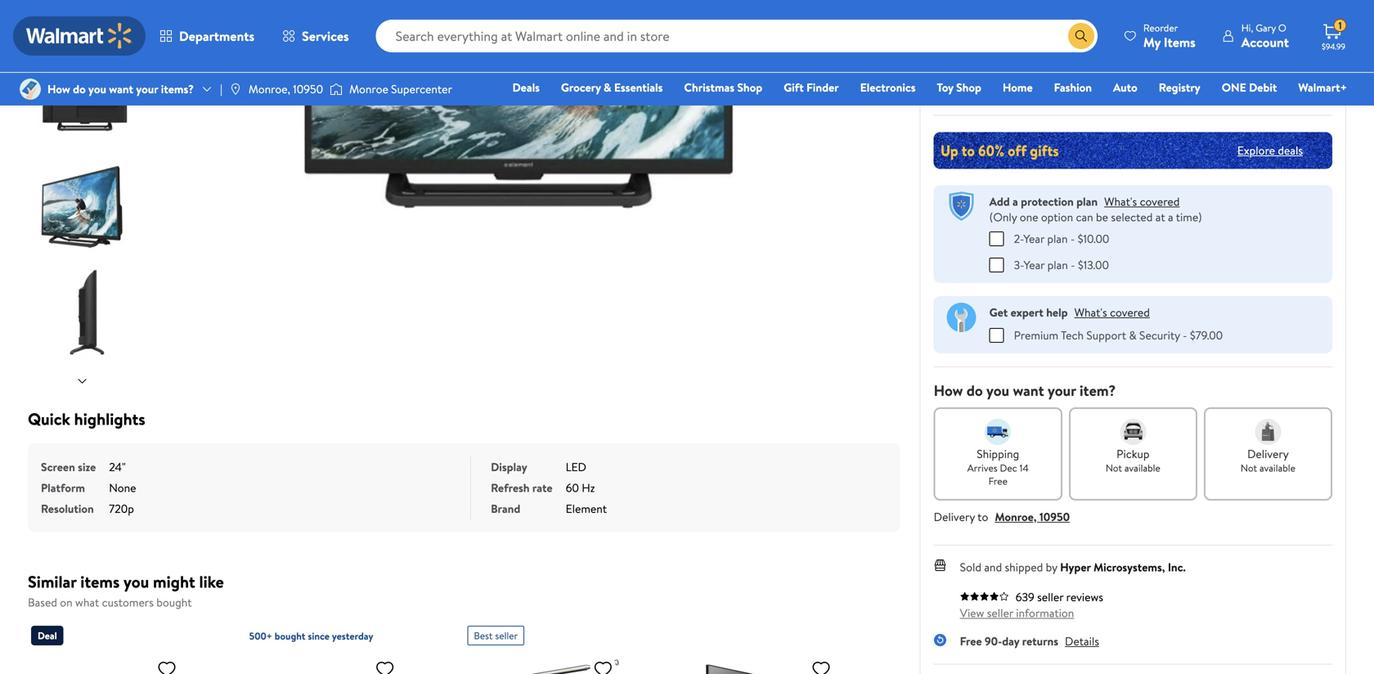 Task type: locate. For each thing, give the bounding box(es) containing it.
and
[[985, 559, 1003, 575]]

grocery
[[561, 79, 601, 95]]

1 vertical spatial to
[[978, 509, 989, 525]]

by
[[1046, 559, 1058, 575]]

do up shipping
[[967, 380, 983, 401]]

add inside 'button'
[[1203, 76, 1226, 94]]

0 vertical spatial &
[[604, 79, 612, 95]]

1 horizontal spatial not
[[1241, 461, 1258, 475]]

delivery for not
[[1248, 446, 1290, 462]]

not for pickup
[[1106, 461, 1123, 475]]

639
[[1016, 589, 1035, 605]]

delivery down intent image for delivery
[[1248, 446, 1290, 462]]

add left one
[[990, 193, 1010, 209]]

0 vertical spatial -
[[1071, 231, 1076, 247]]

not inside 'pickup not available'
[[1106, 461, 1123, 475]]

0 horizontal spatial bought
[[157, 595, 192, 610]]

walmart+ link
[[1292, 79, 1355, 96]]

restored element 24" class hd (720p) led tv (eleft2416) (refurbished) - image 5 of 6 image
[[36, 264, 132, 360]]

to inside add to cart 'button'
[[1229, 76, 1241, 94]]

0 horizontal spatial add
[[990, 193, 1010, 209]]

do down walmart image
[[73, 81, 86, 97]]

1 product group from the left
[[31, 619, 213, 674]]

available for pickup
[[1125, 461, 1161, 475]]

1 vertical spatial year
[[1024, 257, 1045, 273]]

delivery inside delivery not available
[[1248, 446, 1290, 462]]

supercenter
[[391, 81, 452, 97]]

 image
[[229, 83, 242, 96]]

1 vertical spatial delivery
[[934, 509, 976, 525]]

add right registry
[[1203, 76, 1226, 94]]

security
[[1140, 327, 1181, 343]]

what's up 'support'
[[1075, 304, 1108, 320]]

toy
[[937, 79, 954, 95]]

free 90-day returns details
[[960, 633, 1100, 649]]

add a protection plan what's covered (only one option can be selected at a time)
[[990, 193, 1203, 225]]

similar
[[28, 570, 77, 593]]

1 horizontal spatial free
[[989, 474, 1008, 488]]

0 vertical spatial how
[[47, 81, 70, 97]]

buy now button
[[934, 69, 1130, 102]]

1 horizontal spatial product group
[[249, 619, 432, 674]]

day
[[1003, 633, 1020, 649]]

brand
[[491, 501, 521, 517]]

1 horizontal spatial  image
[[330, 81, 343, 97]]

0 horizontal spatial 10950
[[293, 81, 323, 97]]

auto link
[[1106, 79, 1145, 96]]

0 vertical spatial bought
[[157, 595, 192, 610]]

- left $10.00
[[1071, 231, 1076, 247]]

monroe, down dec
[[995, 509, 1037, 525]]

how
[[47, 81, 70, 97], [934, 380, 964, 401]]

fashion link
[[1047, 79, 1100, 96]]

add to favorites list, philips 32" class hd (720p) smart roku borderless led tv (32pfl6452/f7) image
[[375, 659, 395, 674]]

be
[[1097, 209, 1109, 225]]

free
[[989, 474, 1008, 488], [960, 633, 982, 649]]

2-
[[1014, 231, 1024, 247]]

 image left the monroe
[[330, 81, 343, 97]]

1 horizontal spatial you
[[124, 570, 149, 593]]

- for $10.00
[[1071, 231, 1076, 247]]

-
[[1071, 231, 1076, 247], [1071, 257, 1076, 273], [1183, 327, 1188, 343]]

product group containing 500+ bought since yesterday
[[249, 619, 432, 674]]

0 horizontal spatial want
[[109, 81, 133, 97]]

monroe, right |
[[249, 81, 290, 97]]

plan down 2-year plan - $10.00
[[1048, 257, 1069, 273]]

delivery
[[1248, 446, 1290, 462], [934, 509, 976, 525]]

a left one
[[1013, 193, 1019, 209]]

year
[[1024, 231, 1045, 247], [1024, 257, 1045, 273]]

0 vertical spatial add
[[1203, 76, 1226, 94]]

1 vertical spatial you
[[987, 380, 1010, 401]]

your
[[136, 81, 158, 97], [1048, 380, 1077, 401]]

seller inside product group
[[495, 629, 518, 643]]

3 product group from the left
[[468, 619, 650, 674]]

want left items?
[[109, 81, 133, 97]]

0 horizontal spatial delivery
[[934, 509, 976, 525]]

1 horizontal spatial do
[[967, 380, 983, 401]]

1 horizontal spatial bought
[[275, 629, 306, 643]]

deals
[[1279, 142, 1304, 158]]

shop
[[738, 79, 763, 95], [957, 79, 982, 95]]

covered up the premium tech support & security - $79.00
[[1111, 304, 1151, 320]]

& right 'support'
[[1130, 327, 1137, 343]]

1 year from the top
[[1024, 231, 1045, 247]]

0 horizontal spatial seller
[[495, 629, 518, 643]]

0 vertical spatial want
[[109, 81, 133, 97]]

1 horizontal spatial seller
[[988, 605, 1014, 621]]

up to sixty percent off deals. shop now. image
[[934, 132, 1333, 169]]

1 vertical spatial your
[[1048, 380, 1077, 401]]

0 vertical spatial delivery
[[1248, 446, 1290, 462]]

not down intent image for delivery
[[1241, 461, 1258, 475]]

in_home_installation logo image
[[947, 303, 977, 332]]

none
[[109, 480, 136, 496]]

best
[[474, 629, 493, 643]]

10950 down services dropdown button
[[293, 81, 323, 97]]

a right at
[[1169, 209, 1174, 225]]

add to cart button
[[1137, 69, 1333, 102]]

do for how do you want your item?
[[967, 380, 983, 401]]

0 vertical spatial covered
[[1140, 193, 1180, 209]]

christmas shop link
[[677, 79, 770, 96]]

finder
[[807, 79, 839, 95]]

your for items?
[[136, 81, 158, 97]]

1 vertical spatial plan
[[1048, 231, 1068, 247]]

free down shipping
[[989, 474, 1008, 488]]

view seller information link
[[960, 605, 1075, 621]]

philips 32" class hd (720p) smart roku borderless led tv (32pfl6452/f7) image
[[249, 652, 402, 674]]

0 horizontal spatial available
[[1125, 461, 1161, 475]]

0 horizontal spatial product group
[[31, 619, 213, 674]]

0 vertical spatial what's
[[1105, 193, 1138, 209]]

2-Year plan - $10.00 checkbox
[[990, 231, 1005, 246]]

0 vertical spatial plan
[[1077, 193, 1098, 209]]

10950
[[293, 81, 323, 97], [1040, 509, 1070, 525]]

1 vertical spatial 10950
[[1040, 509, 1070, 525]]

next image image
[[76, 375, 89, 388]]

24" platform
[[41, 459, 126, 496]]

shipping arrives dec 14 free
[[968, 446, 1029, 488]]

2 not from the left
[[1241, 461, 1258, 475]]

monroe,
[[249, 81, 290, 97], [995, 509, 1037, 525]]

0 horizontal spatial you
[[88, 81, 106, 97]]

dec
[[1000, 461, 1018, 475]]

2 available from the left
[[1260, 461, 1296, 475]]

1 vertical spatial monroe,
[[995, 509, 1037, 525]]

plan inside add a protection plan what's covered (only one option can be selected at a time)
[[1077, 193, 1098, 209]]

2 shop from the left
[[957, 79, 982, 95]]

0 vertical spatial what's covered button
[[1105, 193, 1180, 209]]

your left item?
[[1048, 380, 1077, 401]]

view
[[960, 605, 985, 621]]

reorder
[[1144, 21, 1179, 35]]

shop right "toy"
[[957, 79, 982, 95]]

might
[[153, 570, 195, 593]]

1 vertical spatial what's covered button
[[1075, 304, 1151, 320]]

2 product group from the left
[[249, 619, 432, 674]]

you up customers
[[124, 570, 149, 593]]

0 horizontal spatial free
[[960, 633, 982, 649]]

my
[[1144, 33, 1161, 51]]

0 vertical spatial 10950
[[293, 81, 323, 97]]

0 horizontal spatial your
[[136, 81, 158, 97]]

tyler 7" portable tv lcd monitor rechargeable battery powered wireless capability hd-tv, usb, hdmi input, ac/dc, remote control built in stand small for car kids travel image
[[468, 652, 620, 674]]

1 horizontal spatial to
[[1229, 76, 1241, 94]]

covered inside add a protection plan what's covered (only one option can be selected at a time)
[[1140, 193, 1180, 209]]

bought inside similar items you might like based on what customers bought
[[157, 595, 192, 610]]

display
[[491, 459, 528, 475]]

one debit link
[[1215, 79, 1285, 96]]

2 vertical spatial plan
[[1048, 257, 1069, 273]]

seller right best
[[495, 629, 518, 643]]

 image for how do you want your items?
[[20, 79, 41, 100]]

90-
[[985, 633, 1003, 649]]

1 vertical spatial -
[[1071, 257, 1076, 273]]

shop right christmas
[[738, 79, 763, 95]]

how for how do you want your items?
[[47, 81, 70, 97]]

available inside 'pickup not available'
[[1125, 461, 1161, 475]]

intent image for shipping image
[[985, 419, 1012, 445]]

add to favorites list, tyler 7" portable tv lcd monitor rechargeable battery powered wireless capability hd-tv, usb, hdmi input, ac/dc, remote control built in stand small for car kids travel image
[[594, 659, 613, 674]]

resolution
[[41, 501, 94, 517]]

one
[[1020, 209, 1039, 225]]

- left $13.00
[[1071, 257, 1076, 273]]

0 vertical spatial free
[[989, 474, 1008, 488]]

to for delivery
[[978, 509, 989, 525]]

plan down 'option'
[[1048, 231, 1068, 247]]

1 vertical spatial want
[[1013, 380, 1045, 401]]

your for item?
[[1048, 380, 1077, 401]]

how down in_home_installation logo
[[934, 380, 964, 401]]

0 horizontal spatial do
[[73, 81, 86, 97]]

restored element 24" class hd (720p) led tv (eleft2416) (refurbished) - image 4 of 6 image
[[36, 159, 132, 255]]

0 horizontal spatial monroe,
[[249, 81, 290, 97]]

product group
[[31, 619, 213, 674], [249, 619, 432, 674], [468, 619, 650, 674]]

1 shop from the left
[[738, 79, 763, 95]]

next media item image
[[799, 42, 818, 62]]

not inside delivery not available
[[1241, 461, 1258, 475]]

2 year from the top
[[1024, 257, 1045, 273]]

covered down up to sixty percent off deals. shop now. image
[[1140, 193, 1180, 209]]

1 horizontal spatial available
[[1260, 461, 1296, 475]]

Walmart Site-Wide search field
[[376, 20, 1098, 52]]

account
[[1242, 33, 1290, 51]]

you up intent image for shipping
[[987, 380, 1010, 401]]

explore
[[1238, 142, 1276, 158]]

pickup
[[1117, 446, 1150, 462]]

1 horizontal spatial monroe,
[[995, 509, 1037, 525]]

 image
[[20, 79, 41, 100], [330, 81, 343, 97]]

your left items?
[[136, 81, 158, 97]]

platform
[[41, 480, 85, 496]]

available down the intent image for pickup on the bottom of the page
[[1125, 461, 1161, 475]]

size
[[78, 459, 96, 475]]

available down intent image for delivery
[[1260, 461, 1296, 475]]

hz
[[582, 480, 595, 496]]

0 horizontal spatial  image
[[20, 79, 41, 100]]

items
[[80, 570, 120, 593]]

intent image for pickup image
[[1121, 419, 1147, 445]]

toy shop link
[[930, 79, 989, 96]]

& right the grocery
[[604, 79, 612, 95]]

1 vertical spatial how
[[934, 380, 964, 401]]

restored element 24" class hd (720p) led tv (eleft2416) (refurbished) - image 2 of 6 image
[[36, 0, 132, 43]]

not
[[1106, 461, 1123, 475], [1241, 461, 1258, 475]]

shipped
[[1005, 559, 1044, 575]]

2 horizontal spatial you
[[987, 380, 1010, 401]]

add inside add a protection plan what's covered (only one option can be selected at a time)
[[990, 193, 1010, 209]]

delivery up sold
[[934, 509, 976, 525]]

0 horizontal spatial to
[[978, 509, 989, 525]]

free left 90-
[[960, 633, 982, 649]]

1 horizontal spatial add
[[1203, 76, 1226, 94]]

2 horizontal spatial seller
[[1038, 589, 1064, 605]]

you inside similar items you might like based on what customers bought
[[124, 570, 149, 593]]

protection
[[1021, 193, 1074, 209]]

0 vertical spatial you
[[88, 81, 106, 97]]

1 available from the left
[[1125, 461, 1161, 475]]

year right the 3-year plan - $13.00 checkbox
[[1024, 257, 1045, 273]]

- left $79.00
[[1183, 327, 1188, 343]]

0 vertical spatial your
[[136, 81, 158, 97]]

year down one
[[1024, 231, 1045, 247]]

1 horizontal spatial your
[[1048, 380, 1077, 401]]

1 not from the left
[[1106, 461, 1123, 475]]

 image down walmart image
[[20, 79, 41, 100]]

on
[[60, 595, 73, 610]]

product group containing best seller
[[468, 619, 650, 674]]

plan right 'option'
[[1077, 193, 1098, 209]]

available
[[1125, 461, 1161, 475], [1260, 461, 1296, 475]]

restored
[[954, 41, 999, 57]]

you for how do you want your item?
[[987, 380, 1010, 401]]

shop for toy shop
[[957, 79, 982, 95]]

get
[[990, 304, 1008, 320]]

seller right the "639"
[[1038, 589, 1064, 605]]

$13.00
[[1078, 257, 1110, 273]]

0 horizontal spatial &
[[604, 79, 612, 95]]

premium
[[1014, 327, 1059, 343]]

product group containing deal
[[31, 619, 213, 674]]

1 horizontal spatial want
[[1013, 380, 1045, 401]]

1 horizontal spatial shop
[[957, 79, 982, 95]]

1 vertical spatial add
[[990, 193, 1010, 209]]

2 vertical spatial you
[[124, 570, 149, 593]]

0 horizontal spatial how
[[47, 81, 70, 97]]

how down walmart image
[[47, 81, 70, 97]]

10950 up the by
[[1040, 509, 1070, 525]]

1 horizontal spatial how
[[934, 380, 964, 401]]

available inside delivery not available
[[1260, 461, 1296, 475]]

not down the intent image for pickup on the bottom of the page
[[1106, 461, 1123, 475]]

1 horizontal spatial delivery
[[1248, 446, 1290, 462]]

$10.00
[[1078, 231, 1110, 247]]

details button
[[1066, 633, 1100, 649]]

legal information image
[[1058, 7, 1072, 20]]

60 hz brand
[[491, 480, 595, 517]]

you down walmart image
[[88, 81, 106, 97]]

0 vertical spatial do
[[73, 81, 86, 97]]

0 horizontal spatial shop
[[738, 79, 763, 95]]

(only
[[990, 209, 1018, 225]]

home
[[1003, 79, 1033, 95]]

Search search field
[[376, 20, 1098, 52]]

since
[[308, 629, 330, 643]]

0 horizontal spatial not
[[1106, 461, 1123, 475]]

3-Year plan - $13.00 checkbox
[[990, 258, 1005, 272]]

1 vertical spatial do
[[967, 380, 983, 401]]

0 horizontal spatial a
[[1013, 193, 1019, 209]]

seller
[[1038, 589, 1064, 605], [988, 605, 1014, 621], [495, 629, 518, 643]]

more details button
[[1002, 36, 1064, 62]]

what's covered button for get expert help
[[1075, 304, 1151, 320]]

bought left since at the left
[[275, 629, 306, 643]]

want down premium
[[1013, 380, 1045, 401]]

1 vertical spatial bought
[[275, 629, 306, 643]]

0 vertical spatial year
[[1024, 231, 1045, 247]]

seller down 3.8592 stars out of 5, based on 639 seller reviews element
[[988, 605, 1014, 621]]

2 horizontal spatial product group
[[468, 619, 650, 674]]

electronics
[[861, 79, 916, 95]]

1 horizontal spatial &
[[1130, 327, 1137, 343]]

0 vertical spatial to
[[1229, 76, 1241, 94]]

toy shop
[[937, 79, 982, 95]]

1 horizontal spatial 10950
[[1040, 509, 1070, 525]]

plan
[[1077, 193, 1098, 209], [1048, 231, 1068, 247], [1048, 257, 1069, 273]]

bought down the might
[[157, 595, 192, 610]]

what's right can
[[1105, 193, 1138, 209]]

do for how do you want your items?
[[73, 81, 86, 97]]

0 vertical spatial monroe,
[[249, 81, 290, 97]]



Task type: describe. For each thing, give the bounding box(es) containing it.
details
[[1066, 633, 1100, 649]]

explore deals link
[[1232, 136, 1310, 165]]

60
[[566, 480, 579, 496]]

explore deals
[[1238, 142, 1304, 158]]

debit
[[1250, 79, 1278, 95]]

add for add a protection plan what's covered (only one option can be selected at a time)
[[990, 193, 1010, 209]]

one
[[1222, 79, 1247, 95]]

details
[[1032, 41, 1064, 57]]

500+
[[249, 629, 272, 643]]

restored element 24" class hd (720p) led tv (eleft2416) (refurbished) - image 3 of 6 image
[[36, 53, 132, 149]]

electronics link
[[853, 79, 924, 96]]

inc.
[[1168, 559, 1187, 575]]

plan for $13.00
[[1048, 257, 1069, 273]]

want for item?
[[1013, 380, 1045, 401]]

seller for reviews
[[1038, 589, 1064, 605]]

auto
[[1114, 79, 1138, 95]]

rate
[[533, 480, 553, 496]]

home link
[[996, 79, 1041, 96]]

tech
[[1061, 327, 1084, 343]]

walmart image
[[26, 23, 133, 49]]

delivery not available
[[1241, 446, 1296, 475]]

how do you want your item?
[[934, 380, 1116, 401]]

buy now
[[1008, 76, 1056, 94]]

shop for christmas shop
[[738, 79, 763, 95]]

sold
[[960, 559, 982, 575]]

hi, gary o account
[[1242, 21, 1290, 51]]

when
[[958, 7, 981, 21]]

seller for information
[[988, 605, 1014, 621]]

intent image for delivery image
[[1256, 419, 1282, 445]]

restored magnavox 32¨ mv322r led 720p roku tv (refurbished) image
[[686, 652, 838, 674]]

departments
[[179, 27, 255, 45]]

what's covered button for add a protection plan
[[1105, 193, 1180, 209]]

delivery for to
[[934, 509, 976, 525]]

view seller information
[[960, 605, 1075, 621]]

1 vertical spatial free
[[960, 633, 982, 649]]

hi,
[[1242, 21, 1254, 35]]

delivery to monroe, 10950
[[934, 509, 1070, 525]]

wpp logo image
[[947, 192, 977, 221]]

registry link
[[1152, 79, 1208, 96]]

information
[[1017, 605, 1075, 621]]

2-year plan - $10.00
[[1014, 231, 1110, 247]]

free inside the shipping arrives dec 14 free
[[989, 474, 1008, 488]]

more
[[1002, 41, 1029, 57]]

yesterday
[[332, 629, 374, 643]]

at
[[1156, 209, 1166, 225]]

help
[[1047, 304, 1068, 320]]

what's inside add a protection plan what's covered (only one option can be selected at a time)
[[1105, 193, 1138, 209]]

onn. 24" class hd (720p) led roku smart tv (100012590) image
[[31, 652, 183, 674]]

items
[[1164, 33, 1196, 51]]

what
[[75, 595, 99, 610]]

14
[[1020, 461, 1029, 475]]

gary
[[1256, 21, 1277, 35]]

essentials
[[615, 79, 663, 95]]

grocery & essentials link
[[554, 79, 671, 96]]

services button
[[268, 16, 363, 56]]

element
[[566, 501, 607, 517]]

500+ bought since yesterday
[[249, 629, 374, 643]]

search icon image
[[1075, 29, 1088, 43]]

screen size
[[41, 459, 96, 475]]

deals
[[513, 79, 540, 95]]

how for how do you want your item?
[[934, 380, 964, 401]]

returns
[[1023, 633, 1059, 649]]

1
[[1339, 19, 1343, 32]]

pickup not available
[[1106, 446, 1161, 475]]

year for 3-
[[1024, 257, 1045, 273]]

christmas shop
[[684, 79, 763, 95]]

to for add
[[1229, 76, 1241, 94]]

add to cart
[[1203, 76, 1267, 94]]

add for add to cart
[[1203, 76, 1226, 94]]

grocery & essentials
[[561, 79, 663, 95]]

1 vertical spatial covered
[[1111, 304, 1151, 320]]

refresh
[[491, 480, 530, 496]]

monroe, 10950
[[249, 81, 323, 97]]

how do you want your items?
[[47, 81, 194, 97]]

services
[[302, 27, 349, 45]]

year for 2-
[[1024, 231, 1045, 247]]

you for how do you want your items?
[[88, 81, 106, 97]]

customers
[[102, 595, 154, 610]]

2 vertical spatial -
[[1183, 327, 1188, 343]]

1 horizontal spatial a
[[1169, 209, 1174, 225]]

bought inside product group
[[275, 629, 306, 643]]

item?
[[1080, 380, 1116, 401]]

quick
[[28, 408, 70, 430]]

Premium Tech Support & Security - $79.00 checkbox
[[990, 328, 1005, 343]]

 image for monroe supercenter
[[330, 81, 343, 97]]

plan for $10.00
[[1048, 231, 1068, 247]]

price when purchased online
[[934, 7, 1055, 21]]

reviews
[[1067, 589, 1104, 605]]

christmas
[[684, 79, 735, 95]]

now
[[1033, 76, 1056, 94]]

price
[[934, 7, 956, 21]]

720p
[[109, 501, 134, 517]]

premium tech support & security - $79.00
[[1014, 327, 1224, 343]]

want for items?
[[109, 81, 133, 97]]

add to favorites list, restored magnavox 32¨ mv322r led 720p roku tv (refurbished) image
[[812, 659, 831, 674]]

similar items you might like based on what customers bought
[[28, 570, 224, 610]]

gift
[[784, 79, 804, 95]]

- for $13.00
[[1071, 257, 1076, 273]]

not for delivery
[[1241, 461, 1258, 475]]

3-year plan - $13.00
[[1014, 257, 1110, 273]]

monroe supercenter
[[350, 81, 452, 97]]

you for similar items you might like based on what customers bought
[[124, 570, 149, 593]]

screen
[[41, 459, 75, 475]]

1 vertical spatial what's
[[1075, 304, 1108, 320]]

quick highlights
[[28, 408, 145, 430]]

3.8592 stars out of 5, based on 639 seller reviews element
[[960, 591, 1010, 601]]

restored element 24" class hd (720p) led tv (eleft2416) (refurbished) image
[[257, 0, 781, 325]]

departments button
[[146, 16, 268, 56]]

1 vertical spatial &
[[1130, 327, 1137, 343]]

arrives
[[968, 461, 998, 475]]

selected
[[1112, 209, 1153, 225]]

hyper
[[1061, 559, 1091, 575]]

add to favorites list, onn. 24" class hd (720p) led roku smart tv (100012590) image
[[157, 659, 177, 674]]

available for delivery
[[1260, 461, 1296, 475]]

registry
[[1159, 79, 1201, 95]]



Task type: vqa. For each thing, say whether or not it's contained in the screenshot.
Where can I use my Capital One® Walmart Rewards™ Card?
no



